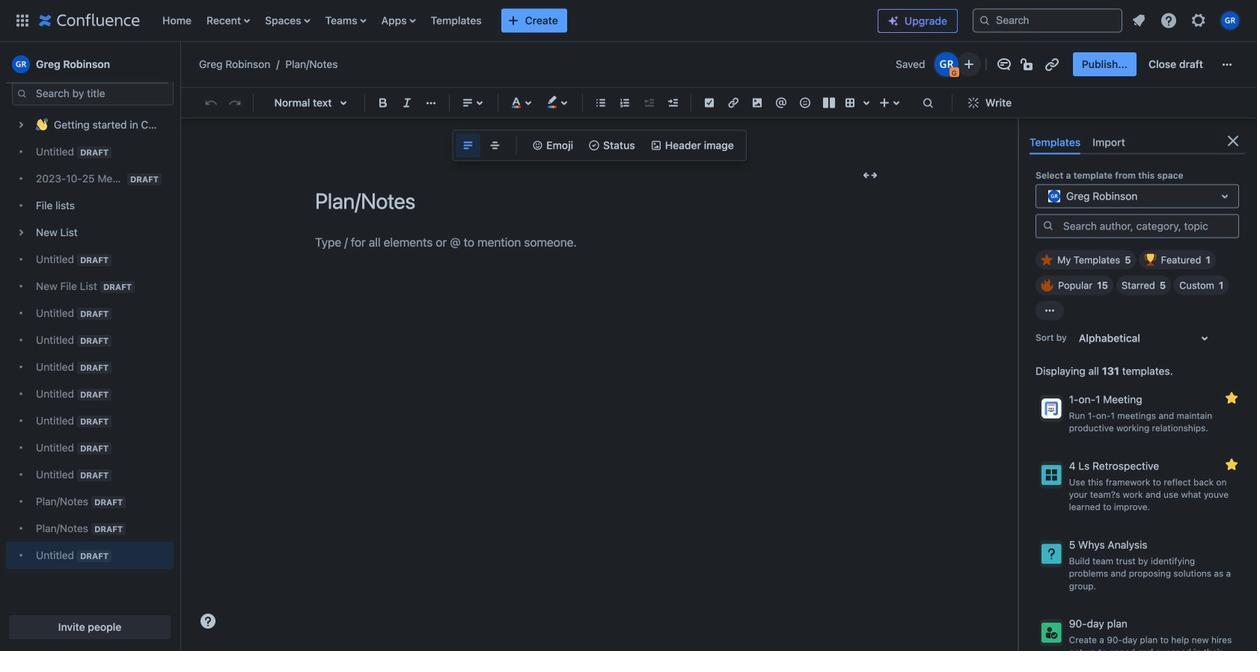 Task type: locate. For each thing, give the bounding box(es) containing it.
list formatting group
[[589, 91, 685, 115]]

open image
[[1216, 187, 1234, 205]]

Search by title field
[[31, 83, 173, 104]]

premium image
[[888, 15, 900, 27]]

table ⇧⌥t image
[[841, 94, 859, 112]]

emoji : image
[[796, 94, 814, 112]]

bullet list ⌘⇧8 image
[[592, 94, 610, 112]]

tab list
[[1024, 131, 1246, 154]]

None search field
[[973, 9, 1123, 33]]

more image
[[1219, 56, 1237, 73]]

0 horizontal spatial list
[[155, 0, 866, 42]]

list
[[155, 0, 866, 42], [1126, 7, 1249, 34]]

space element
[[0, 0, 180, 652]]

more formatting image
[[422, 94, 440, 112]]

banner
[[0, 0, 1258, 45]]

layouts image
[[820, 94, 838, 112]]

collapse sidebar image
[[163, 37, 196, 91]]

left alignment icon image
[[459, 137, 477, 154]]

region
[[6, 82, 174, 570]]

link ⌘k image
[[725, 94, 743, 112]]

search image
[[979, 15, 991, 27]]

tree
[[6, 112, 174, 570]]

Search author, category, topic field
[[1059, 216, 1239, 237]]

appswitcher icon image
[[13, 12, 31, 30]]

group
[[1073, 53, 1213, 76]]

bold ⌘b image
[[374, 94, 392, 112]]

no restrictions image
[[1019, 56, 1037, 73]]

text formatting group
[[371, 91, 443, 115]]

Search field
[[973, 9, 1123, 33]]

list for premium image
[[1126, 7, 1249, 34]]

confluence image
[[39, 12, 140, 30], [39, 12, 140, 30]]

1 horizontal spatial list
[[1126, 7, 1249, 34]]

settings icon image
[[1190, 12, 1208, 30]]

None text field
[[1046, 189, 1049, 204]]

emoji image
[[532, 140, 544, 151]]

indent tab image
[[664, 94, 682, 112]]



Task type: vqa. For each thing, say whether or not it's contained in the screenshot.
Settings Icon
yes



Task type: describe. For each thing, give the bounding box(es) containing it.
center alignment icon image
[[486, 137, 504, 154]]

notification icon image
[[1130, 12, 1148, 30]]

invite to edit image
[[960, 56, 978, 73]]

align left image
[[459, 94, 477, 112]]

unstar 4 ls retrospective image
[[1223, 456, 1241, 474]]

Main content area, start typing to enter text. text field
[[315, 232, 884, 253]]

mention @ image
[[772, 94, 790, 112]]

help icon image
[[1160, 12, 1178, 30]]

show inline comments image
[[995, 56, 1013, 73]]

region inside "space" element
[[6, 82, 174, 570]]

global element
[[9, 0, 866, 42]]

action item [] image
[[701, 94, 719, 112]]

add image, video, or file image
[[749, 94, 766, 112]]

list for appswitcher icon
[[155, 0, 866, 42]]

find and replace image
[[919, 94, 937, 112]]

search icon image
[[1043, 220, 1055, 232]]

close templates and import image
[[1225, 132, 1243, 150]]

numbered list ⌘⇧7 image
[[616, 94, 634, 112]]

Give this page a title text field
[[315, 189, 884, 214]]

make page full-width image
[[862, 166, 880, 184]]

unstar 1-on-1 meeting image
[[1223, 390, 1241, 407]]

table size image
[[858, 94, 876, 112]]

tree inside "space" element
[[6, 112, 174, 570]]

copy link image
[[1043, 56, 1061, 73]]

italic ⌘i image
[[398, 94, 416, 112]]



